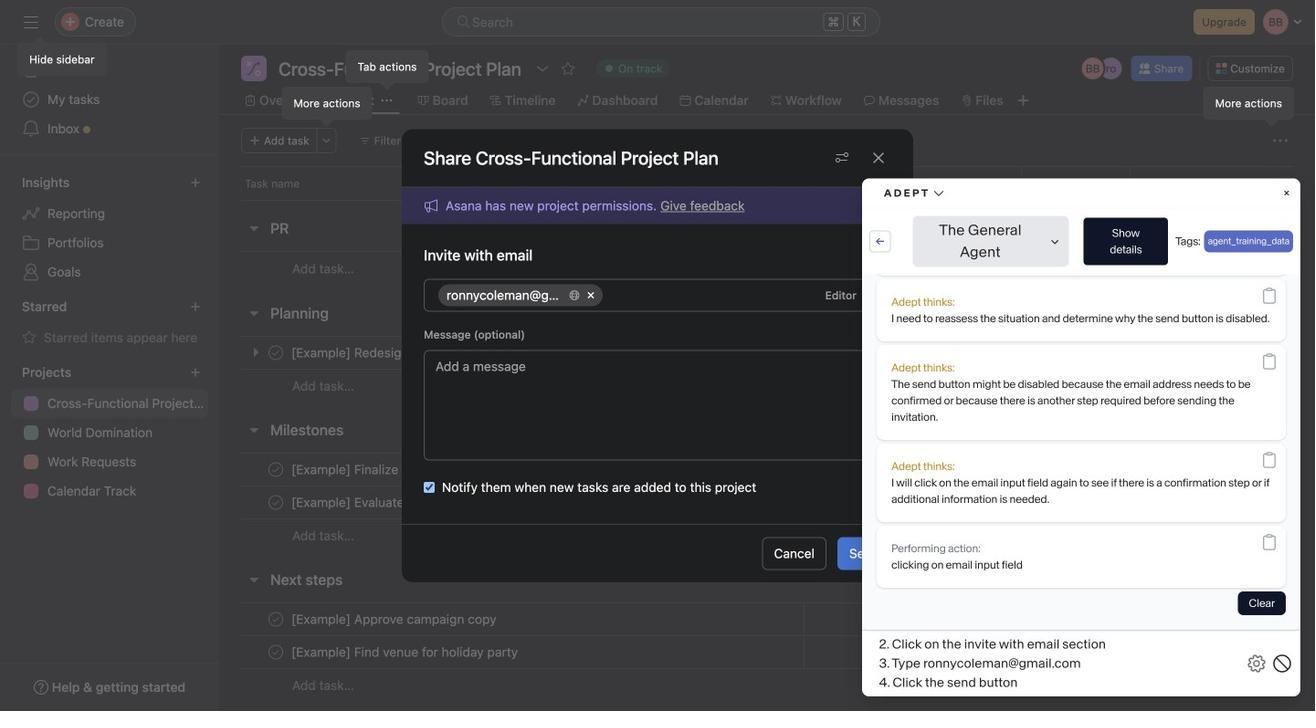 Task type: vqa. For each thing, say whether or not it's contained in the screenshot.
Task name text field corresponding to Fred 'cell'
no



Task type: locate. For each thing, give the bounding box(es) containing it.
1 vertical spatial collapse task list for this group image
[[247, 423, 261, 438]]

1 vertical spatial task name text field
[[288, 611, 502, 629]]

mark complete checkbox inside [example] evaluate new email marketing platform cell
[[265, 492, 287, 514]]

task name text field inside [example] finalize budget "cell"
[[288, 461, 450, 479]]

2 collapse task list for this group image from the top
[[247, 423, 261, 438]]

[example] approve campaign copy cell
[[219, 603, 804, 637]]

mark complete image
[[265, 459, 287, 481], [265, 492, 287, 514], [265, 642, 287, 664]]

collapse task list for this group image
[[247, 221, 261, 236]]

mark complete checkbox for [example] finalize budget "cell"
[[265, 459, 287, 481]]

collapse task list for this group image for header planning tree grid
[[247, 306, 261, 321]]

2 task name text field from the top
[[288, 644, 524, 662]]

Mark complete checkbox
[[265, 609, 287, 631], [265, 642, 287, 664]]

tooltip
[[18, 38, 106, 75], [347, 51, 428, 88], [283, 88, 372, 124], [1205, 88, 1294, 124]]

mark complete checkbox for [example] approve campaign copy cell
[[265, 609, 287, 631]]

None checkbox
[[424, 482, 435, 493]]

mark complete image inside [example] find venue for holiday party cell
[[265, 642, 287, 664]]

task name text field inside [example] evaluate new email marketing platform cell
[[288, 494, 587, 512]]

header planning tree grid
[[219, 336, 1316, 403]]

1 vertical spatial task name text field
[[288, 644, 524, 662]]

3 mark complete image from the top
[[265, 642, 287, 664]]

mark complete checkbox inside [example] find venue for holiday party cell
[[265, 642, 287, 664]]

hide sidebar image
[[24, 15, 38, 29]]

line_and_symbols image
[[247, 61, 261, 76]]

Mark complete checkbox
[[265, 459, 287, 481], [265, 492, 287, 514]]

task name text field inside [example] find venue for holiday party cell
[[288, 644, 524, 662]]

0 vertical spatial mark complete checkbox
[[265, 609, 287, 631]]

collapse task list for this group image
[[247, 306, 261, 321], [247, 423, 261, 438], [247, 573, 261, 587]]

2 mark complete checkbox from the top
[[265, 642, 287, 664]]

cell
[[439, 284, 603, 306]]

1 mark complete image from the top
[[265, 459, 287, 481]]

1 vertical spatial mark complete image
[[265, 492, 287, 514]]

mark complete checkbox for [example] find venue for holiday party cell
[[265, 642, 287, 664]]

1 collapse task list for this group image from the top
[[247, 306, 261, 321]]

Add a message text field
[[424, 350, 892, 461]]

1 task name text field from the top
[[288, 494, 587, 512]]

mark complete image inside [example] evaluate new email marketing platform cell
[[265, 492, 287, 514]]

Task name text field
[[288, 461, 450, 479], [288, 644, 524, 662]]

None text field
[[274, 56, 526, 81]]

mark complete checkbox inside [example] approve campaign copy cell
[[265, 609, 287, 631]]

1 vertical spatial mark complete checkbox
[[265, 642, 287, 664]]

project permissions image
[[835, 151, 850, 165]]

0 vertical spatial task name text field
[[288, 461, 450, 479]]

banner
[[424, 196, 745, 216]]

task name text field for mark complete checkbox inside [example] evaluate new email marketing platform cell
[[288, 494, 587, 512]]

1 task name text field from the top
[[288, 461, 450, 479]]

task name text field for [example] find venue for holiday party cell
[[288, 644, 524, 662]]

2 mark complete image from the top
[[265, 492, 287, 514]]

Task name text field
[[288, 494, 587, 512], [288, 611, 502, 629]]

0 vertical spatial task name text field
[[288, 494, 587, 512]]

2 mark complete checkbox from the top
[[265, 492, 287, 514]]

mark complete image inside [example] finalize budget "cell"
[[265, 459, 287, 481]]

row
[[219, 166, 1316, 200], [241, 199, 1294, 201], [219, 251, 1316, 286], [436, 280, 817, 311], [219, 369, 1316, 403], [219, 453, 1316, 487], [219, 486, 1316, 520], [219, 519, 1316, 553], [219, 603, 1316, 637], [219, 636, 1316, 670], [219, 669, 1316, 703]]

1 mark complete checkbox from the top
[[265, 609, 287, 631]]

mark complete checkbox inside [example] finalize budget "cell"
[[265, 459, 287, 481]]

2 task name text field from the top
[[288, 611, 502, 629]]

0 vertical spatial mark complete image
[[265, 459, 287, 481]]

1 vertical spatial mark complete checkbox
[[265, 492, 287, 514]]

0 vertical spatial mark complete checkbox
[[265, 459, 287, 481]]

3 collapse task list for this group image from the top
[[247, 573, 261, 587]]

1 mark complete checkbox from the top
[[265, 459, 287, 481]]

2 vertical spatial mark complete image
[[265, 642, 287, 664]]

dialog
[[402, 129, 914, 583]]

[example] evaluate new email marketing platform cell
[[219, 486, 804, 520]]

0 vertical spatial collapse task list for this group image
[[247, 306, 261, 321]]

task name text field for [example] finalize budget "cell"
[[288, 461, 450, 479]]

close this dialog image
[[872, 151, 886, 165]]

2 vertical spatial collapse task list for this group image
[[247, 573, 261, 587]]

task name text field inside [example] approve campaign copy cell
[[288, 611, 502, 629]]



Task type: describe. For each thing, give the bounding box(es) containing it.
task name text field for mark complete option in the [example] approve campaign copy cell
[[288, 611, 502, 629]]

insights element
[[0, 166, 219, 291]]

[example] finalize budget cell
[[219, 453, 804, 487]]

global element
[[0, 45, 219, 154]]

collapse task list for this group image for header milestones tree grid
[[247, 423, 261, 438]]

add to starred image
[[561, 61, 576, 76]]

header next steps tree grid
[[219, 603, 1316, 703]]

mark complete checkbox for [example] evaluate new email marketing platform cell
[[265, 492, 287, 514]]

projects element
[[0, 356, 219, 510]]

mark complete image for [example] evaluate new email marketing platform cell
[[265, 492, 287, 514]]

starred element
[[0, 291, 219, 356]]

header milestones tree grid
[[219, 453, 1316, 553]]

mark complete image
[[265, 609, 287, 631]]

collapse task list for this group image for header next steps tree grid
[[247, 573, 261, 587]]

[example] find venue for holiday party cell
[[219, 636, 804, 670]]

mark complete image for [example] find venue for holiday party cell
[[265, 642, 287, 664]]

mark complete image for [example] finalize budget "cell"
[[265, 459, 287, 481]]



